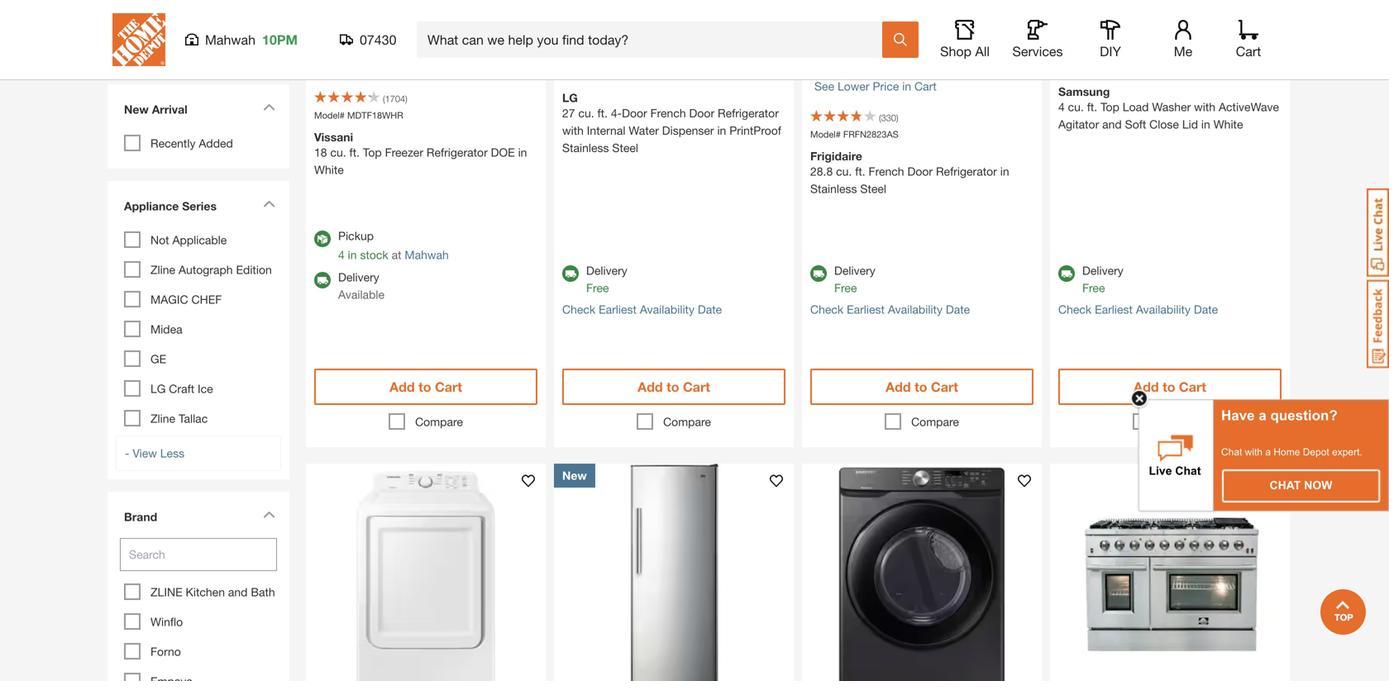 Task type: describe. For each thing, give the bounding box(es) containing it.
%) inside "649 00 save $ 191 . 00 ( 29 %)"
[[472, 56, 483, 67]]

caret icon image for arrival
[[263, 103, 275, 111]]

white inside vissani 18 cu. ft. top freezer refrigerator doe in white
[[314, 163, 344, 177]]

cu. for 4
[[1068, 100, 1084, 114]]

1 horizontal spatial door
[[689, 106, 715, 120]]

zline kitchen and bath
[[151, 586, 275, 599]]

load
[[1123, 100, 1149, 114]]

to inside save $ 801 . 00 ( 33 %) get up to $550 in  rebates for 07430
[[605, 30, 615, 43]]

delivery free for 27 cu. ft. 4-door french door refrigerator with internal water dispenser in printproof stainless steel
[[586, 264, 628, 295]]

( inside save $ 801 . 00 ( 33 %) get up to $550 in  rebates for 07430
[[718, 11, 721, 21]]

What can we help you find today? search field
[[428, 22, 882, 57]]

1 vertical spatial a
[[1259, 408, 1267, 423]]

the home depot logo image
[[112, 13, 165, 66]]

pickup 4 in stock at mahwah
[[338, 229, 449, 262]]

) for vissani 18 cu. ft. top freezer refrigerator doe in white
[[405, 93, 408, 104]]

door for frigidaire
[[908, 165, 933, 178]]

zline autograph edition link
[[151, 263, 272, 277]]

with inside lg 27 cu. ft. 4-door french door refrigerator with internal water dispenser in printproof stainless steel
[[562, 124, 584, 137]]

330
[[881, 112, 896, 123]]

1 more from the left
[[314, 21, 341, 35]]

ft. for steel
[[855, 165, 866, 178]]

please
[[140, 44, 174, 57]]

( 330 )
[[879, 112, 899, 123]]

shop all button
[[939, 20, 992, 60]]

check earliest availability date for 4 cu. ft. top load washer with activewave agitator and soft close lid in white
[[1059, 303, 1218, 316]]

2 check from the left
[[810, 303, 844, 316]]

close
[[1150, 117, 1179, 131]]

brand
[[124, 510, 157, 524]]

lg craft ice link
[[151, 382, 213, 396]]

samsung
[[1059, 85, 1110, 98]]

check earliest availability date link for 4 cu. ft. top load washer with activewave agitator and soft close lid in white
[[1059, 301, 1218, 318]]

0 vertical spatial 29
[[1177, 11, 1187, 21]]

availability for samsung 4 cu. ft. top load washer with activewave agitator and soft close lid in white
[[1136, 303, 1191, 316]]

( 1823 )
[[631, 54, 656, 65]]

price
[[873, 79, 899, 93]]

$550
[[618, 30, 644, 43]]

vissani
[[314, 130, 353, 144]]

add to cart for check earliest availability date link for 4 cu. ft. top load washer with activewave agitator and soft close lid in white
[[1134, 379, 1206, 395]]

midea link
[[151, 323, 182, 336]]

0 vertical spatial )
[[653, 54, 656, 65]]

chef
[[191, 293, 222, 306]]

10pm
[[262, 32, 298, 48]]

arrival
[[152, 103, 188, 116]]

freezer
[[385, 146, 423, 159]]

stainless inside "frigidaire 28.8 cu. ft. french door refrigerator in stainless steel"
[[810, 182, 857, 196]]

available for pickup image
[[314, 231, 331, 247]]

4 for cu.
[[1059, 100, 1065, 114]]

kitchen
[[186, 586, 225, 599]]

doe
[[491, 146, 515, 159]]

appliance
[[124, 199, 179, 213]]

1 more options available from the left
[[314, 21, 434, 35]]

2 horizontal spatial available
[[884, 21, 931, 35]]

save for save
[[1117, 11, 1137, 21]]

rebates
[[660, 30, 702, 43]]

not
[[151, 233, 169, 247]]

save $ 801 . 00 ( 33 %) get up to $550 in  rebates for 07430
[[567, 11, 755, 43]]

up
[[588, 30, 602, 43]]

cart inside button
[[915, 79, 937, 93]]

not applicable link
[[151, 233, 227, 247]]

model# for vissani 18 cu. ft. top freezer refrigerator doe in white
[[314, 110, 345, 121]]

add to cart button for check earliest availability date link for 4 cu. ft. top load washer with activewave agitator and soft close lid in white
[[1059, 369, 1282, 405]]

11 cu. ft. convertible auto defrost garage ready upright freezer/refrigerator in stainless steel, energy star image
[[554, 464, 794, 681]]

internal
[[587, 124, 626, 137]]

1 star symbol image from the left
[[136, 6, 161, 31]]

all
[[975, 43, 990, 59]]

caret icon image for series
[[263, 200, 275, 208]]

2399
[[849, 44, 893, 68]]

top for freezer
[[363, 146, 382, 159]]

( 1704 )
[[383, 93, 408, 104]]

save inside "649 00 save $ 191 . 00 ( 29 %)"
[[401, 56, 421, 67]]

0 horizontal spatial mahwah
[[205, 32, 256, 48]]

00 right 191
[[447, 56, 457, 67]]

( for ( 1704 )
[[383, 93, 385, 104]]

home
[[1274, 447, 1300, 458]]

2 more from the left
[[810, 21, 837, 35]]

2 more options available link from the left
[[810, 20, 1034, 37]]

in inside samsung 4 cu. ft. top load washer with activewave agitator and soft close lid in white
[[1202, 117, 1211, 131]]

2 horizontal spatial %)
[[1187, 11, 1199, 21]]

options for first more options available link from left
[[344, 21, 385, 35]]

lower
[[838, 79, 870, 93]]

me
[[1174, 43, 1193, 59]]

frigidaire 28.8 cu. ft. french door refrigerator in stainless steel
[[810, 149, 1009, 196]]

and inside samsung 4 cu. ft. top load washer with activewave agitator and soft close lid in white
[[1103, 117, 1122, 131]]

dispenser
[[662, 124, 714, 137]]

check earliest availability date for 27 cu. ft. 4-door french door refrigerator with internal water dispenser in printproof stainless steel
[[562, 303, 722, 316]]

brand link
[[116, 500, 281, 538]]

vissani 18 cu. ft. top freezer refrigerator doe in white
[[314, 130, 527, 177]]

options for first more options available link from right
[[840, 21, 881, 35]]

available shipping image
[[314, 272, 331, 289]]

4 for in
[[338, 248, 345, 262]]

pickup
[[338, 229, 374, 243]]

1 add from the left
[[390, 379, 415, 395]]

agitator
[[1059, 117, 1099, 131]]

2 star symbol image from the left
[[161, 6, 186, 31]]

please choose a rating
[[140, 44, 257, 57]]

see
[[815, 79, 835, 93]]

a for with
[[1266, 447, 1271, 458]]

autograph
[[179, 263, 233, 277]]

zline autograph edition
[[151, 263, 272, 277]]

choose
[[177, 44, 215, 57]]

cu. for 18
[[330, 146, 346, 159]]

649 00 save $ 191 . 00 ( 29 %)
[[401, 43, 483, 67]]

cu. for 28.8
[[836, 165, 852, 178]]

french inside "frigidaire 28.8 cu. ft. french door refrigerator in stainless steel"
[[869, 165, 904, 178]]

ge
[[151, 352, 166, 366]]

07430 inside button
[[360, 32, 397, 48]]

add to cart button for second check earliest availability date link
[[810, 369, 1034, 405]]

available shipping image for samsung 4 cu. ft. top load washer with activewave agitator and soft close lid in white
[[1059, 265, 1075, 282]]

801
[[688, 11, 703, 21]]

mdtf18whr
[[347, 110, 403, 121]]

free for 27 cu. ft. 4-door french door refrigerator with internal water dispenser in printproof stainless steel
[[586, 281, 609, 295]]

frfn2823as
[[843, 129, 899, 140]]

1704
[[385, 93, 405, 104]]

zline kitchen and bath link
[[151, 586, 275, 599]]

magic chef
[[151, 293, 222, 306]]

winflo link
[[151, 615, 183, 629]]

%) inside save $ 801 . 00 ( 33 %) get up to $550 in  rebates for 07430
[[731, 11, 742, 21]]

add to cart button for check earliest availability date link corresponding to 27 cu. ft. 4-door french door refrigerator with internal water dispenser in printproof stainless steel
[[562, 369, 786, 405]]

shop
[[940, 43, 972, 59]]

2 more options available from the left
[[810, 21, 931, 35]]

$ 2399 00
[[844, 44, 904, 68]]

$ inside save $ 801 . 00 ( 33 %) get up to $550 in  rebates for 07430
[[683, 11, 688, 21]]

activewave
[[1219, 100, 1279, 114]]

edition
[[236, 263, 272, 277]]

steel inside "frigidaire 28.8 cu. ft. french door refrigerator in stainless steel"
[[860, 182, 887, 196]]

series
[[182, 199, 217, 213]]

2 vertical spatial with
[[1245, 447, 1263, 458]]

lg craft ice
[[151, 382, 213, 396]]

recently added
[[151, 136, 233, 150]]

washer
[[1152, 100, 1191, 114]]

2 earliest from the left
[[847, 303, 885, 316]]

depot
[[1303, 447, 1330, 458]]

in inside vissani 18 cu. ft. top freezer refrigerator doe in white
[[518, 146, 527, 159]]

have a question?
[[1222, 408, 1338, 423]]

white inside samsung 4 cu. ft. top load washer with activewave agitator and soft close lid in white
[[1214, 117, 1243, 131]]

48 in. 6.58 cu. ft. capacity professional freestanding double oven gas range with 8 italian burners in stainless steel image
[[1050, 464, 1290, 681]]

chat
[[1270, 479, 1301, 492]]

2 free from the left
[[834, 281, 857, 295]]



Task type: locate. For each thing, give the bounding box(es) containing it.
1 date from the left
[[698, 303, 722, 316]]

1 delivery free from the left
[[586, 264, 628, 295]]

diy
[[1100, 43, 1121, 59]]

caret icon image up bath on the bottom of page
[[263, 511, 275, 519]]

1 more options available link from the left
[[314, 20, 538, 37]]

caret icon image inside new arrival link
[[263, 103, 275, 111]]

stainless down internal
[[562, 141, 609, 155]]

2 delivery free from the left
[[834, 264, 876, 295]]

a for choose
[[219, 44, 225, 57]]

more up the see
[[810, 21, 837, 35]]

lg for lg 27 cu. ft. 4-door french door refrigerator with internal water dispenser in printproof stainless steel
[[562, 91, 578, 105]]

2 vertical spatial refrigerator
[[936, 165, 997, 178]]

( for ( 330 )
[[879, 112, 881, 123]]

top left load
[[1101, 100, 1120, 114]]

add for second check earliest availability date link
[[886, 379, 911, 395]]

model# up frigidaire
[[810, 129, 841, 140]]

. inside "649 00 save $ 191 . 00 ( 29 %)"
[[444, 56, 447, 67]]

0 vertical spatial zline
[[151, 263, 175, 277]]

expert.
[[1332, 447, 1363, 458]]

top left freezer at the left top of page
[[363, 146, 382, 159]]

ft. inside lg 27 cu. ft. 4-door french door refrigerator with internal water dispenser in printproof stainless steel
[[598, 106, 608, 120]]

door for lg
[[622, 106, 647, 120]]

4 down pickup
[[338, 248, 345, 262]]

1 vertical spatial model#
[[314, 110, 345, 121]]

bath
[[251, 586, 275, 599]]

refrigerator inside lg 27 cu. ft. 4-door french door refrigerator with internal water dispenser in printproof stainless steel
[[718, 106, 779, 120]]

top inside vissani 18 cu. ft. top freezer refrigerator doe in white
[[363, 146, 382, 159]]

1 caret icon image from the top
[[263, 103, 275, 111]]

4 add to cart from the left
[[1134, 379, 1206, 395]]

a right have
[[1259, 408, 1267, 423]]

2 zline from the top
[[151, 412, 175, 426]]

0 vertical spatial stainless
[[562, 141, 609, 155]]

0 vertical spatial top
[[1101, 100, 1120, 114]]

1 horizontal spatial refrigerator
[[718, 106, 779, 120]]

zline for zline tallac
[[151, 412, 175, 426]]

1 check from the left
[[562, 303, 596, 316]]

Search text field
[[120, 538, 277, 571]]

more right 10pm
[[314, 21, 341, 35]]

with up lid
[[1194, 100, 1216, 114]]

0 horizontal spatial french
[[651, 106, 686, 120]]

0 vertical spatial new
[[124, 103, 149, 116]]

1 horizontal spatial save
[[660, 11, 681, 21]]

2 date from the left
[[946, 303, 970, 316]]

printproof
[[730, 124, 782, 137]]

lid
[[1182, 117, 1198, 131]]

zline
[[151, 586, 182, 599]]

lg up 27
[[562, 91, 578, 105]]

1 add to cart button from the left
[[314, 369, 538, 405]]

28.8
[[810, 165, 833, 178]]

3 date from the left
[[1194, 303, 1218, 316]]

1 vertical spatial caret icon image
[[263, 200, 275, 208]]

458
[[353, 45, 386, 69]]

1 horizontal spatial check earliest availability date
[[810, 303, 970, 316]]

caret icon image inside appliance series 'link'
[[263, 200, 275, 208]]

%) right 191
[[472, 56, 483, 67]]

1 horizontal spatial stainless
[[810, 182, 857, 196]]

delivery inside delivery available
[[338, 270, 379, 284]]

ft. down samsung
[[1087, 100, 1098, 114]]

compare for frigidaire 28.8 cu. ft. french door refrigerator in stainless steel
[[911, 415, 959, 429]]

0 vertical spatial caret icon image
[[263, 103, 275, 111]]

mahwah inside pickup 4 in stock at mahwah
[[405, 248, 449, 262]]

cu. inside lg 27 cu. ft. 4-door french door refrigerator with internal water dispenser in printproof stainless steel
[[578, 106, 594, 120]]

1 vertical spatial white
[[314, 163, 344, 177]]

2 horizontal spatial free
[[1083, 281, 1105, 295]]

4 add to cart button from the left
[[1059, 369, 1282, 405]]

0 horizontal spatial available shipping image
[[562, 265, 579, 282]]

0 horizontal spatial availability
[[640, 303, 695, 316]]

available
[[388, 21, 434, 35], [884, 21, 931, 35], [338, 288, 385, 301]]

get up to $550 in  rebates for 07430 button
[[567, 30, 755, 43]]

earliest for lg 27 cu. ft. 4-door french door refrigerator with internal water dispenser in printproof stainless steel
[[599, 303, 637, 316]]

model# up 27
[[562, 71, 593, 81]]

french inside lg 27 cu. ft. 4-door french door refrigerator with internal water dispenser in printproof stainless steel
[[651, 106, 686, 120]]

frigidaire
[[810, 149, 863, 163]]

steel down water
[[612, 141, 638, 155]]

ft. down frigidaire
[[855, 165, 866, 178]]

4 inside samsung 4 cu. ft. top load washer with activewave agitator and soft close lid in white
[[1059, 100, 1065, 114]]

07430 button
[[340, 31, 397, 48]]

00 right 649
[[424, 43, 434, 53]]

for
[[706, 30, 720, 43]]

refrigerator for vissani 18 cu. ft. top freezer refrigerator doe in white
[[427, 146, 488, 159]]

0 horizontal spatial with
[[562, 124, 584, 137]]

save up diy
[[1117, 11, 1137, 21]]

add for check earliest availability date link corresponding to 27 cu. ft. 4-door french door refrigerator with internal water dispenser in printproof stainless steel
[[638, 379, 663, 395]]

. inside save $ 801 . 00 ( 33 %) get up to $550 in  rebates for 07430
[[703, 11, 706, 21]]

3 add to cart button from the left
[[810, 369, 1034, 405]]

0 horizontal spatial top
[[363, 146, 382, 159]]

0 horizontal spatial model#
[[314, 110, 345, 121]]

cu. down vissani
[[330, 146, 346, 159]]

lg for lg craft ice
[[151, 382, 166, 396]]

1 horizontal spatial available shipping image
[[810, 265, 827, 282]]

white down 'activewave' on the right of the page
[[1214, 117, 1243, 131]]

delivery for check earliest availability date link corresponding to 27 cu. ft. 4-door french door refrigerator with internal water dispenser in printproof stainless steel
[[586, 264, 628, 277]]

stainless
[[562, 141, 609, 155], [810, 182, 857, 196]]

1 vertical spatial .
[[444, 56, 447, 67]]

1 compare from the left
[[415, 415, 463, 429]]

stainless inside lg 27 cu. ft. 4-door french door refrigerator with internal water dispenser in printproof stainless steel
[[562, 141, 609, 155]]

0 horizontal spatial stainless
[[562, 141, 609, 155]]

options up 458
[[344, 21, 385, 35]]

0 vertical spatial .
[[703, 11, 706, 21]]

1 zline from the top
[[151, 263, 175, 277]]

1 vertical spatial stainless
[[810, 182, 857, 196]]

live chat image
[[1367, 189, 1389, 277]]

2 horizontal spatial compare
[[911, 415, 959, 429]]

get
[[567, 30, 585, 43]]

0 horizontal spatial door
[[622, 106, 647, 120]]

refrigerator
[[718, 106, 779, 120], [427, 146, 488, 159], [936, 165, 997, 178]]

1 availability from the left
[[640, 303, 695, 316]]

new arrival
[[124, 103, 188, 116]]

%) right 801
[[731, 11, 742, 21]]

steel down frigidaire
[[860, 182, 887, 196]]

at
[[392, 248, 402, 262]]

1 check earliest availability date from the left
[[562, 303, 722, 316]]

top for load
[[1101, 100, 1120, 114]]

a left home
[[1266, 447, 1271, 458]]

ft. inside "frigidaire 28.8 cu. ft. french door refrigerator in stainless steel"
[[855, 165, 866, 178]]

1 horizontal spatial 07430
[[723, 30, 755, 43]]

0 horizontal spatial check earliest availability date
[[562, 303, 722, 316]]

earliest
[[599, 303, 637, 316], [847, 303, 885, 316], [1095, 303, 1133, 316]]

18
[[314, 146, 327, 159]]

ft. for white
[[349, 146, 360, 159]]

00 inside $ 2399 00
[[893, 47, 904, 59]]

2 horizontal spatial available shipping image
[[1059, 265, 1075, 282]]

3 add to cart from the left
[[886, 379, 958, 395]]

date
[[698, 303, 722, 316], [946, 303, 970, 316], [1194, 303, 1218, 316]]

2 horizontal spatial date
[[1194, 303, 1218, 316]]

29 right 191
[[462, 56, 472, 67]]

0 horizontal spatial free
[[586, 281, 609, 295]]

see lower price in cart button
[[815, 71, 1030, 102]]

1 horizontal spatial options
[[840, 21, 881, 35]]

top
[[1101, 100, 1120, 114], [363, 146, 382, 159]]

0 horizontal spatial refrigerator
[[427, 146, 488, 159]]

appliance series link
[[116, 189, 281, 227]]

0 horizontal spatial more
[[314, 21, 341, 35]]

2 horizontal spatial delivery free
[[1083, 264, 1124, 295]]

date for 27 cu. ft. 4-door french door refrigerator with internal water dispenser in printproof stainless steel
[[698, 303, 722, 316]]

7.2 cu. ft. vented electric dryer with sensor dry in white image
[[306, 464, 546, 681]]

1 vertical spatial refrigerator
[[427, 146, 488, 159]]

stainless down 28.8
[[810, 182, 857, 196]]

zline for zline autograph edition
[[151, 263, 175, 277]]

star symbol image
[[136, 6, 161, 31], [161, 6, 186, 31]]

craft
[[169, 382, 194, 396]]

(
[[718, 11, 721, 21], [631, 54, 633, 65], [459, 56, 462, 67], [383, 93, 385, 104], [879, 112, 881, 123]]

3 check from the left
[[1059, 303, 1092, 316]]

1 check earliest availability date link from the left
[[562, 301, 722, 318]]

0 horizontal spatial 4
[[338, 248, 345, 262]]

0 horizontal spatial steel
[[612, 141, 638, 155]]

3 check earliest availability date from the left
[[1059, 303, 1218, 316]]

3 availability from the left
[[1136, 303, 1191, 316]]

00 up 'price'
[[893, 47, 904, 59]]

soft
[[1125, 117, 1146, 131]]

1 horizontal spatial mahwah
[[405, 248, 449, 262]]

00
[[706, 11, 716, 21], [424, 43, 434, 53], [893, 47, 904, 59], [447, 56, 457, 67]]

2 add to cart button from the left
[[562, 369, 786, 405]]

with down 27
[[562, 124, 584, 137]]

00 inside save $ 801 . 00 ( 33 %) get up to $550 in  rebates for 07430
[[706, 11, 716, 21]]

1 available shipping image from the left
[[562, 265, 579, 282]]

27
[[562, 106, 575, 120]]

1 horizontal spatial more options available link
[[810, 20, 1034, 37]]

0 vertical spatial model#
[[562, 71, 593, 81]]

lg 27 cu. ft. 4-door french door refrigerator with internal water dispenser in printproof stainless steel
[[562, 91, 782, 155]]

1 vertical spatial and
[[228, 586, 248, 599]]

ft. inside samsung 4 cu. ft. top load washer with activewave agitator and soft close lid in white
[[1087, 100, 1098, 114]]

3 add from the left
[[886, 379, 911, 395]]

available up $ 2399 00
[[884, 21, 931, 35]]

delivery for second check earliest availability date link
[[834, 264, 876, 277]]

add for check earliest availability date link for 4 cu. ft. top load washer with activewave agitator and soft close lid in white
[[1134, 379, 1159, 395]]

) for frigidaire 28.8 cu. ft. french door refrigerator in stainless steel
[[896, 112, 899, 123]]

2 add to cart from the left
[[638, 379, 710, 395]]

door inside "frigidaire 28.8 cu. ft. french door refrigerator in stainless steel"
[[908, 165, 933, 178]]

29 up me
[[1177, 11, 1187, 21]]

new for new arrival
[[124, 103, 149, 116]]

forno link
[[151, 645, 181, 659]]

zline
[[151, 263, 175, 277], [151, 412, 175, 426]]

7.5 cu. ft. stackable vented gas dryer with sensor dry in brushed black image
[[802, 464, 1042, 681]]

0 vertical spatial a
[[219, 44, 225, 57]]

07430 down '33'
[[723, 30, 755, 43]]

2 add from the left
[[638, 379, 663, 395]]

cu. down frigidaire
[[836, 165, 852, 178]]

33
[[721, 11, 731, 21]]

model# mdtf18whr
[[314, 110, 403, 121]]

with right chat on the right bottom of page
[[1245, 447, 1263, 458]]

1 vertical spatial with
[[562, 124, 584, 137]]

in inside pickup 4 in stock at mahwah
[[348, 248, 357, 262]]

( inside "649 00 save $ 191 . 00 ( 29 %)"
[[459, 56, 462, 67]]

me button
[[1157, 20, 1210, 60]]

0 horizontal spatial more options available link
[[314, 20, 538, 37]]

1 horizontal spatial and
[[1103, 117, 1122, 131]]

have
[[1222, 408, 1255, 423]]

more options available link up shop
[[810, 20, 1034, 37]]

4 add from the left
[[1134, 379, 1159, 395]]

0 vertical spatial white
[[1214, 117, 1243, 131]]

2 check earliest availability date link from the left
[[810, 301, 970, 318]]

( up lmws27626s at the top left of the page
[[631, 54, 633, 65]]

applicable
[[172, 233, 227, 247]]

1 horizontal spatial $
[[683, 11, 688, 21]]

ge link
[[151, 352, 166, 366]]

2 horizontal spatial door
[[908, 165, 933, 178]]

ice
[[198, 382, 213, 396]]

more options available link
[[314, 20, 538, 37], [810, 20, 1034, 37]]

1 options from the left
[[344, 21, 385, 35]]

date for 4 cu. ft. top load washer with activewave agitator and soft close lid in white
[[1194, 303, 1218, 316]]

french down frfn2823as
[[869, 165, 904, 178]]

recently
[[151, 136, 196, 150]]

2 horizontal spatial check earliest availability date link
[[1059, 301, 1218, 318]]

mahwah right at
[[405, 248, 449, 262]]

available up 649
[[388, 21, 434, 35]]

add to cart for second check earliest availability date link
[[886, 379, 958, 395]]

chat now
[[1270, 479, 1333, 492]]

zline tallac link
[[151, 412, 208, 426]]

0 horizontal spatial save
[[401, 56, 421, 67]]

mahwah 10pm
[[205, 32, 298, 48]]

ft. inside vissani 18 cu. ft. top freezer refrigerator doe in white
[[349, 146, 360, 159]]

earliest for samsung 4 cu. ft. top load washer with activewave agitator and soft close lid in white
[[1095, 303, 1133, 316]]

save for save $ 801 . 00 ( 33 %) get up to $550 in  rebates for 07430
[[660, 11, 681, 21]]

with
[[1194, 100, 1216, 114], [562, 124, 584, 137], [1245, 447, 1263, 458]]

caret icon image up edition
[[263, 200, 275, 208]]

( up for
[[718, 11, 721, 21]]

4-
[[611, 106, 622, 120]]

1 horizontal spatial top
[[1101, 100, 1120, 114]]

model# for frigidaire 28.8 cu. ft. french door refrigerator in stainless steel
[[810, 129, 841, 140]]

2 horizontal spatial check earliest availability date
[[1059, 303, 1218, 316]]

available shipping image for lg 27 cu. ft. 4-door french door refrigerator with internal water dispenser in printproof stainless steel
[[562, 265, 579, 282]]

check for 27 cu. ft. 4-door french door refrigerator with internal water dispenser in printproof stainless steel
[[562, 303, 596, 316]]

new for new
[[562, 469, 587, 483]]

2 check earliest availability date from the left
[[810, 303, 970, 316]]

2 vertical spatial a
[[1266, 447, 1271, 458]]

cu. inside samsung 4 cu. ft. top load washer with activewave agitator and soft close lid in white
[[1068, 100, 1084, 114]]

winflo
[[151, 615, 183, 629]]

save
[[660, 11, 681, 21], [1117, 11, 1137, 21], [401, 56, 421, 67]]

available shipping image
[[562, 265, 579, 282], [810, 265, 827, 282], [1059, 265, 1075, 282]]

top inside samsung 4 cu. ft. top load washer with activewave agitator and soft close lid in white
[[1101, 100, 1120, 114]]

compare for vissani 18 cu. ft. top freezer refrigerator doe in white
[[415, 415, 463, 429]]

steel inside lg 27 cu. ft. 4-door french door refrigerator with internal water dispenser in printproof stainless steel
[[612, 141, 638, 155]]

0 horizontal spatial check earliest availability date link
[[562, 301, 722, 318]]

0 horizontal spatial )
[[405, 93, 408, 104]]

refrigerator inside "frigidaire 28.8 cu. ft. french door refrigerator in stainless steel"
[[936, 165, 997, 178]]

new arrival link
[[116, 93, 281, 131]]

in inside button
[[902, 79, 912, 93]]

1 horizontal spatial 29
[[1177, 11, 1187, 21]]

1 horizontal spatial delivery free
[[834, 264, 876, 295]]

1 horizontal spatial french
[[869, 165, 904, 178]]

29 inside "649 00 save $ 191 . 00 ( 29 %)"
[[462, 56, 472, 67]]

added
[[199, 136, 233, 150]]

2 horizontal spatial $
[[844, 47, 849, 59]]

mahwah
[[205, 32, 256, 48], [405, 248, 449, 262]]

2 horizontal spatial earliest
[[1095, 303, 1133, 316]]

less
[[160, 447, 184, 460]]

now
[[1304, 479, 1333, 492]]

00 left '33'
[[706, 11, 716, 21]]

lg inside lg 27 cu. ft. 4-door french door refrigerator with internal water dispenser in printproof stainless steel
[[562, 91, 578, 105]]

4 inside pickup 4 in stock at mahwah
[[338, 248, 345, 262]]

1 vertical spatial 4
[[338, 248, 345, 262]]

delivery free for 4 cu. ft. top load washer with activewave agitator and soft close lid in white
[[1083, 264, 1124, 295]]

0 horizontal spatial delivery free
[[586, 264, 628, 295]]

white
[[1214, 117, 1243, 131], [314, 163, 344, 177]]

2 options from the left
[[840, 21, 881, 35]]

0 horizontal spatial available
[[338, 288, 385, 301]]

0 horizontal spatial .
[[444, 56, 447, 67]]

1 horizontal spatial )
[[653, 54, 656, 65]]

0 horizontal spatial options
[[344, 21, 385, 35]]

check earliest availability date link for 27 cu. ft. 4-door french door refrigerator with internal water dispenser in printproof stainless steel
[[562, 301, 722, 318]]

and
[[1103, 117, 1122, 131], [228, 586, 248, 599]]

- view less
[[125, 447, 184, 460]]

mahwah link
[[405, 248, 449, 262]]

and left bath on the bottom of page
[[228, 586, 248, 599]]

07430 inside save $ 801 . 00 ( 33 %) get up to $550 in  rebates for 07430
[[723, 30, 755, 43]]

delivery
[[586, 264, 628, 277], [834, 264, 876, 277], [1083, 264, 1124, 277], [338, 270, 379, 284]]

model# up vissani
[[314, 110, 345, 121]]

0 horizontal spatial %)
[[472, 56, 483, 67]]

cart link
[[1231, 20, 1267, 60]]

( right 191
[[459, 56, 462, 67]]

2 compare from the left
[[663, 415, 711, 429]]

1 vertical spatial top
[[363, 146, 382, 159]]

.
[[703, 11, 706, 21], [444, 56, 447, 67]]

3 free from the left
[[1083, 281, 1105, 295]]

ft. for agitator
[[1087, 100, 1098, 114]]

( for ( 1823 )
[[631, 54, 633, 65]]

lg left the craft
[[151, 382, 166, 396]]

cu. inside vissani 18 cu. ft. top freezer refrigerator doe in white
[[330, 146, 346, 159]]

3 earliest from the left
[[1095, 303, 1133, 316]]

mahwah left 10pm
[[205, 32, 256, 48]]

0 vertical spatial steel
[[612, 141, 638, 155]]

rating
[[228, 44, 257, 57]]

samsung 4 cu. ft. top load washer with activewave agitator and soft close lid in white
[[1059, 85, 1279, 131]]

$ inside "649 00 save $ 191 . 00 ( 29 %)"
[[424, 56, 429, 67]]

cu. right 27
[[578, 106, 594, 120]]

649
[[406, 43, 421, 53]]

available right available shipping icon
[[338, 288, 385, 301]]

2 available shipping image from the left
[[810, 265, 827, 282]]

1 vertical spatial zline
[[151, 412, 175, 426]]

2 caret icon image from the top
[[263, 200, 275, 208]]

services
[[1013, 43, 1063, 59]]

1 horizontal spatial more
[[810, 21, 837, 35]]

more options available
[[314, 21, 434, 35], [810, 21, 931, 35]]

1 vertical spatial lg
[[151, 382, 166, 396]]

0 horizontal spatial compare
[[415, 415, 463, 429]]

0 horizontal spatial earliest
[[599, 303, 637, 316]]

model# lmws27626s
[[562, 71, 654, 81]]

1 horizontal spatial %)
[[731, 11, 742, 21]]

see lower price in cart
[[815, 79, 937, 93]]

shop all
[[940, 43, 990, 59]]

zline down not
[[151, 263, 175, 277]]

in inside save $ 801 . 00 ( 33 %) get up to $550 in  rebates for 07430
[[647, 30, 656, 43]]

magic chef link
[[151, 293, 222, 306]]

in inside "frigidaire 28.8 cu. ft. french door refrigerator in stainless steel"
[[1000, 165, 1009, 178]]

check
[[562, 303, 596, 316], [810, 303, 844, 316], [1059, 303, 1092, 316]]

4 up agitator at the top
[[1059, 100, 1065, 114]]

3 compare from the left
[[911, 415, 959, 429]]

check for 4 cu. ft. top load washer with activewave agitator and soft close lid in white
[[1059, 303, 1092, 316]]

refrigerator for frigidaire 28.8 cu. ft. french door refrigerator in stainless steel
[[936, 165, 997, 178]]

1 vertical spatial )
[[405, 93, 408, 104]]

add to cart for check earliest availability date link corresponding to 27 cu. ft. 4-door french door refrigerator with internal water dispenser in printproof stainless steel
[[638, 379, 710, 395]]

add to cart
[[390, 379, 462, 395], [638, 379, 710, 395], [886, 379, 958, 395], [1134, 379, 1206, 395]]

save inside save $ 801 . 00 ( 33 %) get up to $550 in  rebates for 07430
[[660, 11, 681, 21]]

0 horizontal spatial new
[[124, 103, 149, 116]]

chat with a home depot expert.
[[1222, 447, 1363, 458]]

2 availability from the left
[[888, 303, 943, 316]]

0 horizontal spatial date
[[698, 303, 722, 316]]

%) up me
[[1187, 11, 1199, 21]]

0 vertical spatial with
[[1194, 100, 1216, 114]]

french up dispenser
[[651, 106, 686, 120]]

more options available up 2399
[[810, 21, 931, 35]]

caret icon image inside brand link
[[263, 511, 275, 519]]

ft. down vissani
[[349, 146, 360, 159]]

ft. left 4-
[[598, 106, 608, 120]]

model# frfn2823as
[[810, 129, 899, 140]]

1 horizontal spatial available
[[388, 21, 434, 35]]

1 horizontal spatial free
[[834, 281, 857, 295]]

steel
[[612, 141, 638, 155], [860, 182, 887, 196]]

midea
[[151, 323, 182, 336]]

free for 4 cu. ft. top load washer with activewave agitator and soft close lid in white
[[1083, 281, 1105, 295]]

white down 18
[[314, 163, 344, 177]]

1 horizontal spatial .
[[703, 11, 706, 21]]

07430 left 649
[[360, 32, 397, 48]]

refrigerator inside vissani 18 cu. ft. top freezer refrigerator doe in white
[[427, 146, 488, 159]]

1 earliest from the left
[[599, 303, 637, 316]]

1 horizontal spatial availability
[[888, 303, 943, 316]]

( up mdtf18whr
[[383, 93, 385, 104]]

2 horizontal spatial with
[[1245, 447, 1263, 458]]

more options available up 458
[[314, 21, 434, 35]]

1 vertical spatial new
[[562, 469, 587, 483]]

3 caret icon image from the top
[[263, 511, 275, 519]]

lmws27626s
[[595, 71, 654, 81]]

$ inside $ 2399 00
[[844, 47, 849, 59]]

caret icon image
[[263, 103, 275, 111], [263, 200, 275, 208], [263, 511, 275, 519]]

3 available shipping image from the left
[[1059, 265, 1075, 282]]

not applicable
[[151, 233, 227, 247]]

- view less link
[[116, 436, 281, 471]]

1 add to cart from the left
[[390, 379, 462, 395]]

caret icon image down 10pm
[[263, 103, 275, 111]]

1 vertical spatial french
[[869, 165, 904, 178]]

3 check earliest availability date link from the left
[[1059, 301, 1218, 318]]

1 horizontal spatial model#
[[562, 71, 593, 81]]

1 horizontal spatial check
[[810, 303, 844, 316]]

1 free from the left
[[586, 281, 609, 295]]

1 horizontal spatial earliest
[[847, 303, 885, 316]]

options up 2399
[[840, 21, 881, 35]]

cu. down samsung
[[1068, 100, 1084, 114]]

1 horizontal spatial date
[[946, 303, 970, 316]]

3 delivery free from the left
[[1083, 264, 1124, 295]]

with inside samsung 4 cu. ft. top load washer with activewave agitator and soft close lid in white
[[1194, 100, 1216, 114]]

availability
[[640, 303, 695, 316], [888, 303, 943, 316], [1136, 303, 1191, 316]]

save up get up to $550 in  rebates for 07430 button
[[660, 11, 681, 21]]

and left soft
[[1103, 117, 1122, 131]]

0 vertical spatial lg
[[562, 91, 578, 105]]

recently added link
[[151, 136, 233, 150]]

29 %)
[[1177, 11, 1199, 21]]

cu. inside "frigidaire 28.8 cu. ft. french door refrigerator in stainless steel"
[[836, 165, 852, 178]]

question?
[[1271, 408, 1338, 423]]

a left rating
[[219, 44, 225, 57]]

cu. for 27
[[578, 106, 594, 120]]

availability for lg 27 cu. ft. 4-door french door refrigerator with internal water dispenser in printproof stainless steel
[[640, 303, 695, 316]]

( up frfn2823as
[[879, 112, 881, 123]]

ft. for with
[[598, 106, 608, 120]]

magic
[[151, 293, 188, 306]]

delivery for check earliest availability date link for 4 cu. ft. top load washer with activewave agitator and soft close lid in white
[[1083, 264, 1124, 277]]

diy button
[[1084, 20, 1137, 60]]

save down 649
[[401, 56, 421, 67]]

more options available link up 649
[[314, 20, 538, 37]]

feedback link image
[[1367, 280, 1389, 369]]

1 horizontal spatial 4
[[1059, 100, 1065, 114]]

0 horizontal spatial lg
[[151, 382, 166, 396]]

zline left tallac
[[151, 412, 175, 426]]

0 vertical spatial and
[[1103, 117, 1122, 131]]

in inside lg 27 cu. ft. 4-door french door refrigerator with internal water dispenser in printproof stainless steel
[[717, 124, 726, 137]]

cu.
[[1068, 100, 1084, 114], [578, 106, 594, 120], [330, 146, 346, 159], [836, 165, 852, 178]]



Task type: vqa. For each thing, say whether or not it's contained in the screenshot.
schedule a free consultation "button"
no



